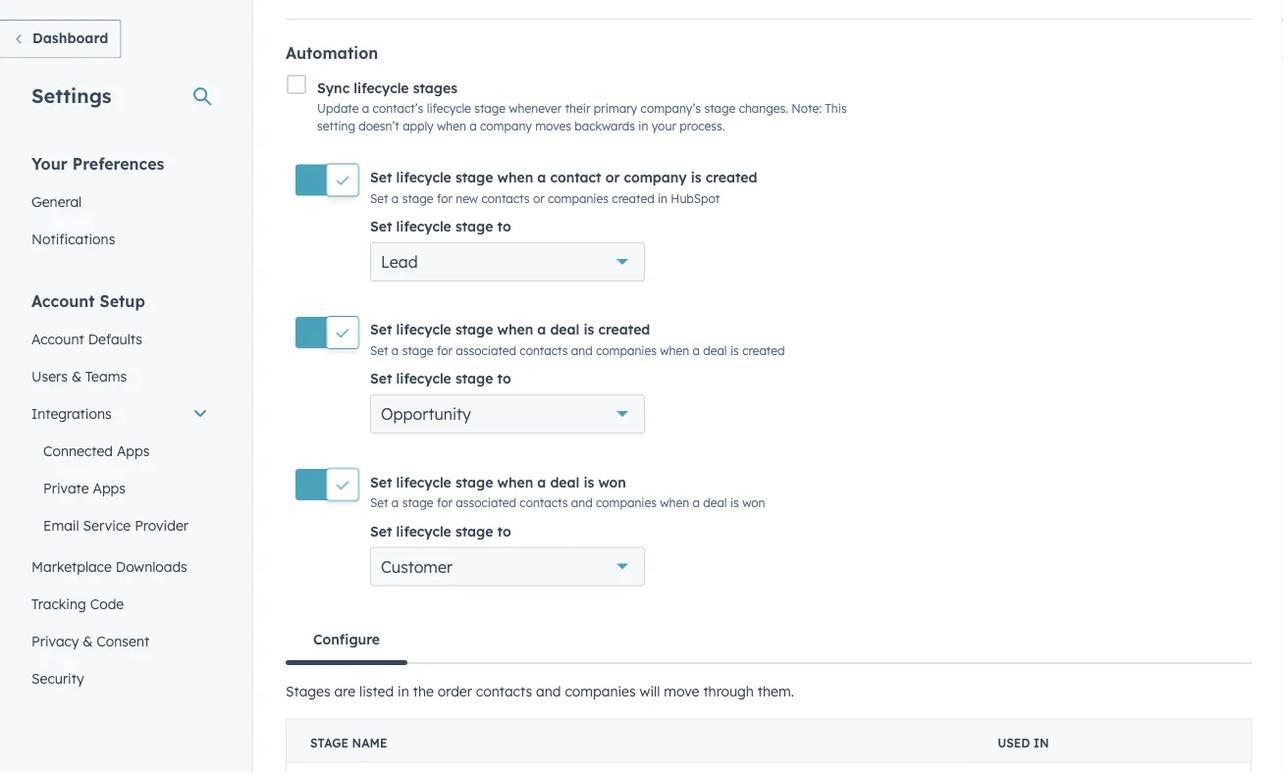 Task type: vqa. For each thing, say whether or not it's contained in the screenshot.
companies inside Set lifecycle stage when a contact or company is created Set a stage for new contacts or companies created in HubSpot
yes



Task type: describe. For each thing, give the bounding box(es) containing it.
listed
[[359, 683, 394, 700]]

stage up opportunity
[[402, 343, 434, 358]]

privacy & consent
[[31, 633, 149, 650]]

dashboard link
[[0, 20, 121, 58]]

1 set from the top
[[370, 169, 392, 186]]

will
[[640, 683, 660, 700]]

8 set from the top
[[370, 496, 388, 511]]

changes.
[[739, 101, 788, 116]]

connected
[[43, 442, 113, 459]]

provider
[[135, 517, 188, 534]]

associated for opportunity
[[456, 343, 516, 358]]

and inside tab panel
[[536, 683, 561, 700]]

in inside sync lifecycle stages update a contact's lifecycle stage whenever their primary company's stage changes. note: this setting doesn't apply when a company moves backwards in your process.
[[638, 119, 648, 133]]

in inside set lifecycle stage when a contact or company is created set a stage for new contacts or companies created in hubspot
[[658, 191, 668, 205]]

are
[[334, 683, 355, 700]]

private apps link
[[20, 470, 220, 507]]

customer
[[381, 557, 453, 577]]

contact
[[550, 169, 601, 186]]

account defaults link
[[20, 321, 220, 358]]

users & teams
[[31, 368, 127, 385]]

stage up opportunity "popup button"
[[455, 370, 493, 387]]

primary
[[594, 101, 637, 116]]

account defaults
[[31, 330, 142, 348]]

configure link
[[286, 616, 407, 666]]

general link
[[20, 183, 220, 220]]

stage
[[310, 736, 349, 751]]

stage up process. on the right
[[704, 101, 736, 116]]

lifecycle inside set lifecycle stage when a contact or company is created set a stage for new contacts or companies created in hubspot
[[396, 169, 451, 186]]

notifications
[[31, 230, 115, 247]]

opportunity
[[381, 405, 471, 424]]

lifecycle up contact's
[[354, 79, 409, 96]]

consent
[[97, 633, 149, 650]]

email service provider
[[43, 517, 188, 534]]

company's
[[641, 101, 701, 116]]

company inside sync lifecycle stages update a contact's lifecycle stage whenever their primary company's stage changes. note: this setting doesn't apply when a company moves backwards in your process.
[[480, 119, 532, 133]]

to for opportunity
[[497, 370, 511, 387]]

tracking code
[[31, 595, 124, 613]]

your
[[31, 154, 68, 173]]

note:
[[792, 101, 822, 116]]

4 set from the top
[[370, 321, 392, 338]]

security
[[31, 670, 84, 687]]

account for account setup
[[31, 291, 95, 311]]

& for users
[[72, 368, 81, 385]]

doesn't
[[359, 119, 399, 133]]

connected apps
[[43, 442, 150, 459]]

update
[[317, 101, 359, 116]]

hubspot
[[671, 191, 720, 205]]

contact's
[[373, 101, 423, 116]]

account setup
[[31, 291, 145, 311]]

used in
[[998, 736, 1049, 751]]

your preferences element
[[20, 153, 220, 258]]

integrations button
[[20, 395, 220, 432]]

private
[[43, 480, 89, 497]]

used
[[998, 736, 1030, 751]]

marketplace downloads link
[[20, 548, 220, 586]]

7 set from the top
[[370, 474, 392, 491]]

5 set from the top
[[370, 343, 388, 358]]

private apps
[[43, 480, 126, 497]]

customer button
[[370, 547, 645, 587]]

through
[[703, 683, 754, 700]]

marketplace
[[31, 558, 112, 575]]

moves
[[535, 119, 571, 133]]

in left the
[[398, 683, 409, 700]]

marketplace downloads
[[31, 558, 187, 575]]

& for privacy
[[83, 633, 93, 650]]

apps for private apps
[[93, 480, 126, 497]]

teams
[[85, 368, 127, 385]]

1 vertical spatial won
[[742, 496, 765, 511]]

for for opportunity
[[437, 343, 453, 358]]

your preferences
[[31, 154, 164, 173]]

stage up new
[[455, 169, 493, 186]]

privacy & consent link
[[20, 623, 220, 660]]

them.
[[758, 683, 794, 700]]

set lifecycle stage to for customer
[[370, 523, 511, 540]]

set lifecycle stage when a deal is won set a stage for associated contacts and companies when a deal is won
[[370, 474, 765, 511]]

set lifecycle stage when a contact or company is created set a stage for new contacts or companies created in hubspot
[[370, 169, 758, 205]]

contacts inside set lifecycle stage when a deal is created set a stage for associated contacts and companies when a deal is created
[[520, 343, 568, 358]]

stage up 'customer'
[[402, 496, 434, 511]]

lifecycle inside set lifecycle stage when a deal is created set a stage for associated contacts and companies when a deal is created
[[396, 321, 451, 338]]

to for lead
[[497, 218, 511, 235]]

settings
[[31, 83, 111, 108]]

security link
[[20, 660, 220, 698]]

6 set from the top
[[370, 370, 392, 387]]

and for customer
[[571, 496, 593, 511]]

setup
[[100, 291, 145, 311]]



Task type: locate. For each thing, give the bounding box(es) containing it.
apps up the service at the left bottom of the page
[[93, 480, 126, 497]]

associated up opportunity "popup button"
[[456, 343, 516, 358]]

1 vertical spatial apps
[[93, 480, 126, 497]]

associated inside set lifecycle stage when a deal is created set a stage for associated contacts and companies when a deal is created
[[456, 343, 516, 358]]

is inside set lifecycle stage when a contact or company is created set a stage for new contacts or companies created in hubspot
[[691, 169, 702, 186]]

1 account from the top
[[31, 291, 95, 311]]

when inside set lifecycle stage when a contact or company is created set a stage for new contacts or companies created in hubspot
[[497, 169, 533, 186]]

in left the your
[[638, 119, 648, 133]]

&
[[72, 368, 81, 385], [83, 633, 93, 650]]

2 vertical spatial set lifecycle stage to
[[370, 523, 511, 540]]

set lifecycle stage when a deal is created set a stage for associated contacts and companies when a deal is created
[[370, 321, 785, 358]]

contacts inside the set lifecycle stage when a deal is won set a stage for associated contacts and companies when a deal is won
[[520, 496, 568, 511]]

and inside the set lifecycle stage when a deal is won set a stage for associated contacts and companies when a deal is won
[[571, 496, 593, 511]]

tracking
[[31, 595, 86, 613]]

when
[[437, 119, 466, 133], [497, 169, 533, 186], [497, 321, 533, 338], [660, 343, 689, 358], [497, 474, 533, 491], [660, 496, 689, 511]]

3 set lifecycle stage to from the top
[[370, 523, 511, 540]]

1 to from the top
[[497, 218, 511, 235]]

backwards
[[575, 119, 635, 133]]

to up 'lead' 'popup button' on the top
[[497, 218, 511, 235]]

process.
[[680, 119, 725, 133]]

dashboard
[[32, 29, 108, 47]]

when inside sync lifecycle stages update a contact's lifecycle stage whenever their primary company's stage changes. note: this setting doesn't apply when a company moves backwards in your process.
[[437, 119, 466, 133]]

3 set from the top
[[370, 218, 392, 235]]

order
[[438, 683, 472, 700]]

for left new
[[437, 191, 453, 205]]

for inside set lifecycle stage when a deal is created set a stage for associated contacts and companies when a deal is created
[[437, 343, 453, 358]]

0 vertical spatial or
[[605, 169, 620, 186]]

automation
[[286, 43, 378, 63]]

2 associated from the top
[[456, 496, 516, 511]]

to
[[497, 218, 511, 235], [497, 370, 511, 387], [497, 523, 511, 540]]

lifecycle up 'customer'
[[396, 523, 451, 540]]

0 vertical spatial set lifecycle stage to
[[370, 218, 511, 235]]

0 horizontal spatial company
[[480, 119, 532, 133]]

to up opportunity "popup button"
[[497, 370, 511, 387]]

contacts up opportunity "popup button"
[[520, 343, 568, 358]]

stage
[[474, 101, 506, 116], [704, 101, 736, 116], [455, 169, 493, 186], [402, 191, 434, 205], [455, 218, 493, 235], [455, 321, 493, 338], [402, 343, 434, 358], [455, 370, 493, 387], [455, 474, 493, 491], [402, 496, 434, 511], [455, 523, 493, 540]]

lead button
[[370, 242, 645, 282]]

stage left whenever
[[474, 101, 506, 116]]

the
[[413, 683, 434, 700]]

2 account from the top
[[31, 330, 84, 348]]

in
[[638, 119, 648, 133], [658, 191, 668, 205], [398, 683, 409, 700], [1034, 736, 1049, 751]]

for inside set lifecycle stage when a contact or company is created set a stage for new contacts or companies created in hubspot
[[437, 191, 453, 205]]

for for customer
[[437, 496, 453, 511]]

contacts
[[482, 191, 530, 205], [520, 343, 568, 358], [520, 496, 568, 511], [476, 683, 532, 700]]

companies inside set lifecycle stage when a contact or company is created set a stage for new contacts or companies created in hubspot
[[548, 191, 609, 205]]

configure
[[313, 631, 380, 648]]

2 vertical spatial to
[[497, 523, 511, 540]]

set lifecycle stage to up opportunity
[[370, 370, 511, 387]]

email service provider link
[[20, 507, 220, 544]]

or right contact
[[605, 169, 620, 186]]

contacts right order
[[476, 683, 532, 700]]

for
[[437, 191, 453, 205], [437, 343, 453, 358], [437, 496, 453, 511]]

your
[[652, 119, 676, 133]]

in right used
[[1034, 736, 1049, 751]]

2 set lifecycle stage to from the top
[[370, 370, 511, 387]]

to up the customer popup button
[[497, 523, 511, 540]]

& right users
[[72, 368, 81, 385]]

companies inside tab panel
[[565, 683, 636, 700]]

0 vertical spatial account
[[31, 291, 95, 311]]

contacts up the customer popup button
[[520, 496, 568, 511]]

set
[[370, 169, 392, 186], [370, 191, 388, 205], [370, 218, 392, 235], [370, 321, 392, 338], [370, 343, 388, 358], [370, 370, 392, 387], [370, 474, 392, 491], [370, 496, 388, 511], [370, 523, 392, 540]]

created
[[706, 169, 758, 186], [612, 191, 655, 205], [598, 321, 650, 338], [742, 343, 785, 358]]

associated inside the set lifecycle stage when a deal is won set a stage for associated contacts and companies when a deal is won
[[456, 496, 516, 511]]

users & teams link
[[20, 358, 220, 395]]

their
[[565, 101, 590, 116]]

downloads
[[116, 558, 187, 575]]

new
[[456, 191, 478, 205]]

0 vertical spatial apps
[[117, 442, 150, 459]]

integrations
[[31, 405, 112, 422]]

privacy
[[31, 633, 79, 650]]

lifecycle up lead
[[396, 218, 451, 235]]

and right order
[[536, 683, 561, 700]]

sync
[[317, 79, 350, 96]]

stage left new
[[402, 191, 434, 205]]

3 for from the top
[[437, 496, 453, 511]]

account setup element
[[20, 290, 220, 698]]

company inside set lifecycle stage when a contact or company is created set a stage for new contacts or companies created in hubspot
[[624, 169, 687, 186]]

whenever
[[509, 101, 562, 116]]

1 vertical spatial company
[[624, 169, 687, 186]]

1 vertical spatial associated
[[456, 496, 516, 511]]

lifecycle down opportunity
[[396, 474, 451, 491]]

email
[[43, 517, 79, 534]]

and up the customer popup button
[[571, 496, 593, 511]]

company
[[480, 119, 532, 133], [624, 169, 687, 186]]

lifecycle
[[354, 79, 409, 96], [427, 101, 471, 116], [396, 169, 451, 186], [396, 218, 451, 235], [396, 321, 451, 338], [396, 370, 451, 387], [396, 474, 451, 491], [396, 523, 451, 540]]

for up opportunity
[[437, 343, 453, 358]]

set lifecycle stage to
[[370, 218, 511, 235], [370, 370, 511, 387], [370, 523, 511, 540]]

is
[[691, 169, 702, 186], [584, 321, 594, 338], [730, 343, 739, 358], [584, 474, 594, 491], [730, 496, 739, 511]]

lifecycle down stages
[[427, 101, 471, 116]]

companies inside set lifecycle stage when a deal is created set a stage for associated contacts and companies when a deal is created
[[596, 343, 657, 358]]

stage name
[[310, 736, 387, 751]]

stages are listed in the order contacts and companies will move through them.
[[286, 683, 794, 700]]

2 for from the top
[[437, 343, 453, 358]]

companies
[[548, 191, 609, 205], [596, 343, 657, 358], [596, 496, 657, 511], [565, 683, 636, 700]]

1 associated from the top
[[456, 343, 516, 358]]

contacts inside stages are listed in the order contacts and companies will move through them. tab panel
[[476, 683, 532, 700]]

associated up the customer popup button
[[456, 496, 516, 511]]

1 horizontal spatial won
[[742, 496, 765, 511]]

stages
[[413, 79, 457, 96]]

for inside the set lifecycle stage when a deal is won set a stage for associated contacts and companies when a deal is won
[[437, 496, 453, 511]]

1 vertical spatial and
[[571, 496, 593, 511]]

stage down opportunity "popup button"
[[455, 474, 493, 491]]

2 vertical spatial and
[[536, 683, 561, 700]]

set lifecycle stage to for lead
[[370, 218, 511, 235]]

and for opportunity
[[571, 343, 593, 358]]

0 horizontal spatial won
[[598, 474, 626, 491]]

preferences
[[72, 154, 164, 173]]

to for customer
[[497, 523, 511, 540]]

apps
[[117, 442, 150, 459], [93, 480, 126, 497]]

tracking code link
[[20, 586, 220, 623]]

1 vertical spatial or
[[533, 191, 545, 205]]

users
[[31, 368, 68, 385]]

lifecycle up opportunity
[[396, 370, 451, 387]]

stage subscriber is currently in position 1. reorder it by using the up and down arrow keys. element
[[286, 763, 1251, 773]]

apps for connected apps
[[117, 442, 150, 459]]

0 vertical spatial for
[[437, 191, 453, 205]]

in left hubspot
[[658, 191, 668, 205]]

0 horizontal spatial &
[[72, 368, 81, 385]]

3 to from the top
[[497, 523, 511, 540]]

2 set from the top
[[370, 191, 388, 205]]

name
[[352, 736, 387, 751]]

account up account defaults
[[31, 291, 95, 311]]

1 vertical spatial set lifecycle stage to
[[370, 370, 511, 387]]

and up opportunity "popup button"
[[571, 343, 593, 358]]

or up 'lead' 'popup button' on the top
[[533, 191, 545, 205]]

service
[[83, 517, 131, 534]]

1 for from the top
[[437, 191, 453, 205]]

1 horizontal spatial company
[[624, 169, 687, 186]]

0 vertical spatial to
[[497, 218, 511, 235]]

for up 'customer'
[[437, 496, 453, 511]]

move
[[664, 683, 700, 700]]

9 set from the top
[[370, 523, 392, 540]]

lifecycle down lead
[[396, 321, 451, 338]]

1 vertical spatial &
[[83, 633, 93, 650]]

company down whenever
[[480, 119, 532, 133]]

lifecycle down apply
[[396, 169, 451, 186]]

0 vertical spatial &
[[72, 368, 81, 385]]

account up users
[[31, 330, 84, 348]]

0 horizontal spatial or
[[533, 191, 545, 205]]

company up hubspot
[[624, 169, 687, 186]]

stage down 'lead' 'popup button' on the top
[[455, 321, 493, 338]]

stages are listed in the order contacts and companies will move through them. tab panel
[[286, 663, 1252, 773]]

2 vertical spatial for
[[437, 496, 453, 511]]

set lifecycle stage to up 'customer'
[[370, 523, 511, 540]]

general
[[31, 193, 82, 210]]

companies inside the set lifecycle stage when a deal is won set a stage for associated contacts and companies when a deal is won
[[596, 496, 657, 511]]

1 vertical spatial for
[[437, 343, 453, 358]]

connected apps link
[[20, 432, 220, 470]]

set lifecycle stage to down new
[[370, 218, 511, 235]]

set lifecycle stage to for opportunity
[[370, 370, 511, 387]]

stage down new
[[455, 218, 493, 235]]

code
[[90, 595, 124, 613]]

opportunity button
[[370, 395, 645, 434]]

& inside 'link'
[[83, 633, 93, 650]]

defaults
[[88, 330, 142, 348]]

1 horizontal spatial or
[[605, 169, 620, 186]]

1 vertical spatial to
[[497, 370, 511, 387]]

sync lifecycle stages update a contact's lifecycle stage whenever their primary company's stage changes. note: this setting doesn't apply when a company moves backwards in your process.
[[317, 79, 847, 133]]

lifecycle inside the set lifecycle stage when a deal is won set a stage for associated contacts and companies when a deal is won
[[396, 474, 451, 491]]

or
[[605, 169, 620, 186], [533, 191, 545, 205]]

apps down integrations button
[[117, 442, 150, 459]]

setting
[[317, 119, 355, 133]]

0 vertical spatial associated
[[456, 343, 516, 358]]

a
[[362, 101, 369, 116], [469, 119, 477, 133], [537, 169, 546, 186], [392, 191, 399, 205], [537, 321, 546, 338], [392, 343, 399, 358], [693, 343, 700, 358], [537, 474, 546, 491], [392, 496, 399, 511], [693, 496, 700, 511]]

stages
[[286, 683, 331, 700]]

and
[[571, 343, 593, 358], [571, 496, 593, 511], [536, 683, 561, 700]]

apply
[[403, 119, 434, 133]]

1 vertical spatial account
[[31, 330, 84, 348]]

1 horizontal spatial &
[[83, 633, 93, 650]]

0 vertical spatial company
[[480, 119, 532, 133]]

& right "privacy"
[[83, 633, 93, 650]]

2 to from the top
[[497, 370, 511, 387]]

0 vertical spatial won
[[598, 474, 626, 491]]

contacts right new
[[482, 191, 530, 205]]

this
[[825, 101, 847, 116]]

0 vertical spatial and
[[571, 343, 593, 358]]

account for account defaults
[[31, 330, 84, 348]]

contacts inside set lifecycle stage when a contact or company is created set a stage for new contacts or companies created in hubspot
[[482, 191, 530, 205]]

associated for customer
[[456, 496, 516, 511]]

notifications link
[[20, 220, 220, 258]]

1 set lifecycle stage to from the top
[[370, 218, 511, 235]]

won
[[598, 474, 626, 491], [742, 496, 765, 511]]

stage up the customer popup button
[[455, 523, 493, 540]]

lead
[[381, 252, 418, 272]]

and inside set lifecycle stage when a deal is created set a stage for associated contacts and companies when a deal is created
[[571, 343, 593, 358]]



